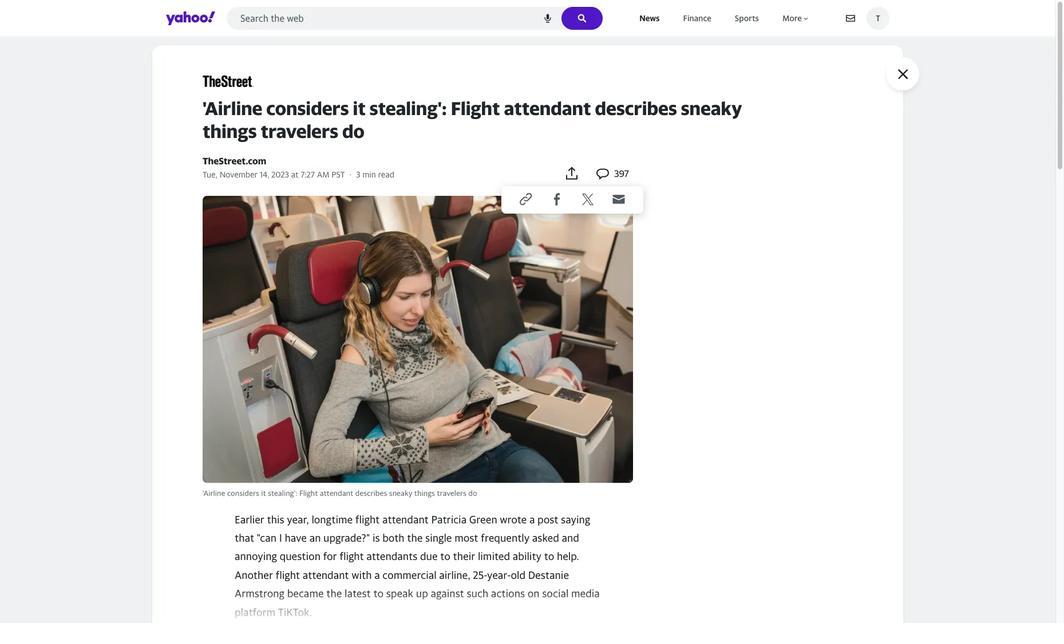 Task type: vqa. For each thing, say whether or not it's contained in the screenshot.
the right 'sneaky'
yes



Task type: describe. For each thing, give the bounding box(es) containing it.
describes inside 'airline considers it stealing': flight attendant describes sneaky things travelers do
[[595, 97, 677, 119]]

min
[[363, 170, 376, 179]]

help.
[[557, 550, 579, 563]]

thestreet.com image
[[203, 73, 254, 90]]

0 vertical spatial flight
[[356, 513, 380, 525]]

november
[[220, 170, 258, 179]]

397 link
[[596, 165, 630, 181]]

tue,
[[203, 170, 218, 179]]

Search query text field
[[227, 7, 603, 30]]

airline,
[[439, 569, 471, 581]]

'airline inside 'airline considers it stealing': flight attendant describes sneaky things travelers do
[[203, 97, 263, 119]]

saying
[[561, 513, 591, 525]]

longtime
[[312, 513, 353, 525]]

do inside 'airline considers it stealing': flight attendant describes sneaky things travelers do
[[342, 120, 365, 142]]

earlier this year, longtime flight attendant patricia green wrote a post saying that "can i have an upgrade?" is both the single most frequently asked and annoying question for flight attendants due to their limited ability to help. another flight attendant with a commercial airline, 25-year-old destanie armstrong became the latest to speak up against such actions on social media platform tiktok.
[[235, 513, 600, 618]]

due
[[420, 550, 438, 563]]

read
[[378, 170, 395, 179]]

search image
[[578, 14, 587, 23]]

most
[[455, 532, 478, 544]]

asked
[[533, 532, 559, 544]]

another
[[235, 569, 273, 581]]

0 horizontal spatial the
[[327, 587, 342, 600]]

0 horizontal spatial stealing':
[[268, 489, 298, 498]]

1 vertical spatial things
[[415, 489, 435, 498]]

thestreet.com tue, november 14, 2023 at 7:27 am pst · 3 min read
[[203, 155, 395, 179]]

became
[[287, 587, 324, 600]]

1 vertical spatial describes
[[355, 489, 387, 498]]

1 vertical spatial travelers
[[437, 489, 467, 498]]

news
[[640, 13, 660, 23]]

t button
[[867, 7, 890, 30]]

2 'airline from the top
[[203, 489, 225, 498]]

speak
[[386, 587, 414, 600]]

media
[[572, 587, 600, 600]]

actions
[[491, 587, 525, 600]]

0 horizontal spatial a
[[375, 569, 380, 581]]

am
[[317, 170, 330, 179]]

attendants
[[367, 550, 418, 563]]

finance
[[684, 13, 712, 23]]

annoying
[[235, 550, 277, 563]]

commercial
[[383, 569, 437, 581]]

ability
[[513, 550, 542, 563]]

1 horizontal spatial the
[[407, 532, 423, 544]]

25-
[[473, 569, 487, 581]]

finance link
[[681, 11, 714, 26]]

3
[[356, 170, 361, 179]]

that
[[235, 532, 254, 544]]

frequently
[[481, 532, 530, 544]]

post
[[538, 513, 559, 525]]

more button
[[781, 11, 812, 26]]

397
[[615, 168, 630, 179]]

1 horizontal spatial to
[[441, 550, 451, 563]]

more
[[783, 13, 802, 23]]

year-
[[487, 569, 511, 581]]

check your mail image
[[847, 14, 856, 23]]



Task type: locate. For each thing, give the bounding box(es) containing it.
old
[[511, 569, 526, 581]]

1 'airline considers it stealing': flight attendant describes sneaky things travelers do from the top
[[203, 97, 743, 142]]

1 'airline from the top
[[203, 97, 263, 119]]

have
[[285, 532, 307, 544]]

question
[[280, 550, 321, 563]]

1 vertical spatial it
[[261, 489, 266, 498]]

0 vertical spatial flight
[[451, 97, 500, 119]]

1 vertical spatial sneaky
[[389, 489, 413, 498]]

it
[[353, 97, 366, 119], [261, 489, 266, 498]]

t toolbar
[[847, 7, 890, 30]]

tiktok.
[[278, 606, 312, 618]]

this
[[267, 513, 284, 525]]

considers
[[266, 97, 349, 119], [227, 489, 259, 498]]

platform
[[235, 606, 276, 618]]

14,
[[260, 170, 269, 179]]

with
[[352, 569, 372, 581]]

is
[[373, 532, 380, 544]]

1 horizontal spatial sneaky
[[681, 97, 743, 119]]

0 horizontal spatial flight
[[300, 489, 318, 498]]

on
[[528, 587, 540, 600]]

to right due
[[441, 550, 451, 563]]

0 vertical spatial describes
[[595, 97, 677, 119]]

'airline considers it stealing': flight attendant describes sneaky things travelers do article
[[203, 73, 865, 623]]

a
[[530, 513, 535, 525], [375, 569, 380, 581]]

"can
[[257, 532, 277, 544]]

0 horizontal spatial do
[[342, 120, 365, 142]]

things inside 'airline considers it stealing': flight attendant describes sneaky things travelers do
[[203, 120, 257, 142]]

flight inside 'airline considers it stealing': flight attendant describes sneaky things travelers do
[[451, 97, 500, 119]]

social
[[543, 587, 569, 600]]

describes
[[595, 97, 677, 119], [355, 489, 387, 498]]

0 vertical spatial stealing':
[[370, 97, 447, 119]]

1 horizontal spatial stealing':
[[370, 97, 447, 119]]

limited
[[478, 550, 510, 563]]

1 vertical spatial 'airline considers it stealing': flight attendant describes sneaky things travelers do
[[203, 489, 477, 498]]

an
[[310, 532, 321, 544]]

attendant
[[504, 97, 591, 119], [320, 489, 353, 498], [383, 513, 429, 525], [303, 569, 349, 581]]

such
[[467, 587, 489, 600]]

do
[[342, 120, 365, 142], [469, 489, 477, 498]]

to up destanie
[[545, 550, 555, 563]]

0 horizontal spatial to
[[374, 587, 384, 600]]

destanie
[[529, 569, 569, 581]]

considers inside 'airline considers it stealing': flight attendant describes sneaky things travelers do
[[266, 97, 349, 119]]

0 vertical spatial a
[[530, 513, 535, 525]]

their
[[453, 550, 476, 563]]

1 horizontal spatial considers
[[266, 97, 349, 119]]

upgrade?"
[[324, 532, 370, 544]]

i
[[279, 532, 282, 544]]

to right latest
[[374, 587, 384, 600]]

the right both
[[407, 532, 423, 544]]

news link
[[638, 11, 662, 26]]

1 horizontal spatial it
[[353, 97, 366, 119]]

do up ·
[[342, 120, 365, 142]]

the
[[407, 532, 423, 544], [327, 587, 342, 600]]

pst
[[332, 170, 345, 179]]

2023
[[272, 170, 289, 179]]

7:27
[[301, 170, 315, 179]]

0 vertical spatial sneaky
[[681, 97, 743, 119]]

stealing':
[[370, 97, 447, 119], [268, 489, 298, 498]]

sports
[[735, 13, 759, 23]]

both
[[383, 532, 405, 544]]

1 vertical spatial considers
[[227, 489, 259, 498]]

·
[[350, 170, 352, 179]]

flight up is
[[356, 513, 380, 525]]

2 vertical spatial flight
[[276, 569, 300, 581]]

0 horizontal spatial sneaky
[[389, 489, 413, 498]]

to
[[441, 550, 451, 563], [545, 550, 555, 563], [374, 587, 384, 600]]

0 vertical spatial the
[[407, 532, 423, 544]]

up
[[416, 587, 428, 600]]

things up thestreet.com
[[203, 120, 257, 142]]

0 horizontal spatial things
[[203, 120, 257, 142]]

1 horizontal spatial describes
[[595, 97, 677, 119]]

and
[[562, 532, 580, 544]]

green
[[470, 513, 498, 525]]

2 horizontal spatial to
[[545, 550, 555, 563]]

1 vertical spatial a
[[375, 569, 380, 581]]

0 vertical spatial it
[[353, 97, 366, 119]]

'airline
[[203, 97, 263, 119], [203, 489, 225, 498]]

flight down upgrade?"
[[340, 550, 364, 563]]

a left post
[[530, 513, 535, 525]]

the left latest
[[327, 587, 342, 600]]

at
[[291, 170, 299, 179]]

flight
[[451, 97, 500, 119], [300, 489, 318, 498]]

latest
[[345, 587, 371, 600]]

a right with
[[375, 569, 380, 581]]

sports link
[[733, 11, 762, 26]]

1 vertical spatial the
[[327, 587, 342, 600]]

t
[[876, 13, 881, 23]]

1 vertical spatial do
[[469, 489, 477, 498]]

armstrong
[[235, 587, 285, 600]]

2 'airline considers it stealing': flight attendant describes sneaky things travelers do from the top
[[203, 489, 477, 498]]

1 horizontal spatial a
[[530, 513, 535, 525]]

patricia
[[432, 513, 467, 525]]

1 horizontal spatial flight
[[451, 97, 500, 119]]

wrote
[[500, 513, 527, 525]]

attendant inside 'airline considers it stealing': flight attendant describes sneaky things travelers do
[[504, 97, 591, 119]]

0 vertical spatial do
[[342, 120, 365, 142]]

1 vertical spatial 'airline
[[203, 489, 225, 498]]

stealing': inside 'airline considers it stealing': flight attendant describes sneaky things travelers do
[[370, 97, 447, 119]]

1 horizontal spatial things
[[415, 489, 435, 498]]

None search field
[[227, 7, 603, 33]]

single
[[426, 532, 452, 544]]

0 horizontal spatial it
[[261, 489, 266, 498]]

0 vertical spatial 'airline considers it stealing': flight attendant describes sneaky things travelers do
[[203, 97, 743, 142]]

year,
[[287, 513, 309, 525]]

1 vertical spatial flight
[[340, 550, 364, 563]]

flight down question
[[276, 569, 300, 581]]

things up the patricia
[[415, 489, 435, 498]]

against
[[431, 587, 464, 600]]

1 vertical spatial stealing':
[[268, 489, 298, 498]]

sneaky
[[681, 97, 743, 119], [389, 489, 413, 498]]

1 vertical spatial flight
[[300, 489, 318, 498]]

things
[[203, 120, 257, 142], [415, 489, 435, 498]]

travelers
[[261, 120, 339, 142], [437, 489, 467, 498]]

0 vertical spatial travelers
[[261, 120, 339, 142]]

travelers up the patricia
[[437, 489, 467, 498]]

0 vertical spatial things
[[203, 120, 257, 142]]

flight
[[356, 513, 380, 525], [340, 550, 364, 563], [276, 569, 300, 581]]

0 horizontal spatial considers
[[227, 489, 259, 498]]

for
[[323, 550, 337, 563]]

earlier
[[235, 513, 265, 525]]

travelers up thestreet.com tue, november 14, 2023 at 7:27 am pst · 3 min read
[[261, 120, 339, 142]]

0 vertical spatial considers
[[266, 97, 349, 119]]

0 horizontal spatial describes
[[355, 489, 387, 498]]

1 horizontal spatial travelers
[[437, 489, 467, 498]]

do up green
[[469, 489, 477, 498]]

0 horizontal spatial travelers
[[261, 120, 339, 142]]

'airline considers it stealing': flight attendant describes sneaky things travelers do
[[203, 97, 743, 142], [203, 489, 477, 498]]

thestreet.com
[[203, 155, 266, 166]]

1 horizontal spatial do
[[469, 489, 477, 498]]

0 vertical spatial 'airline
[[203, 97, 263, 119]]



